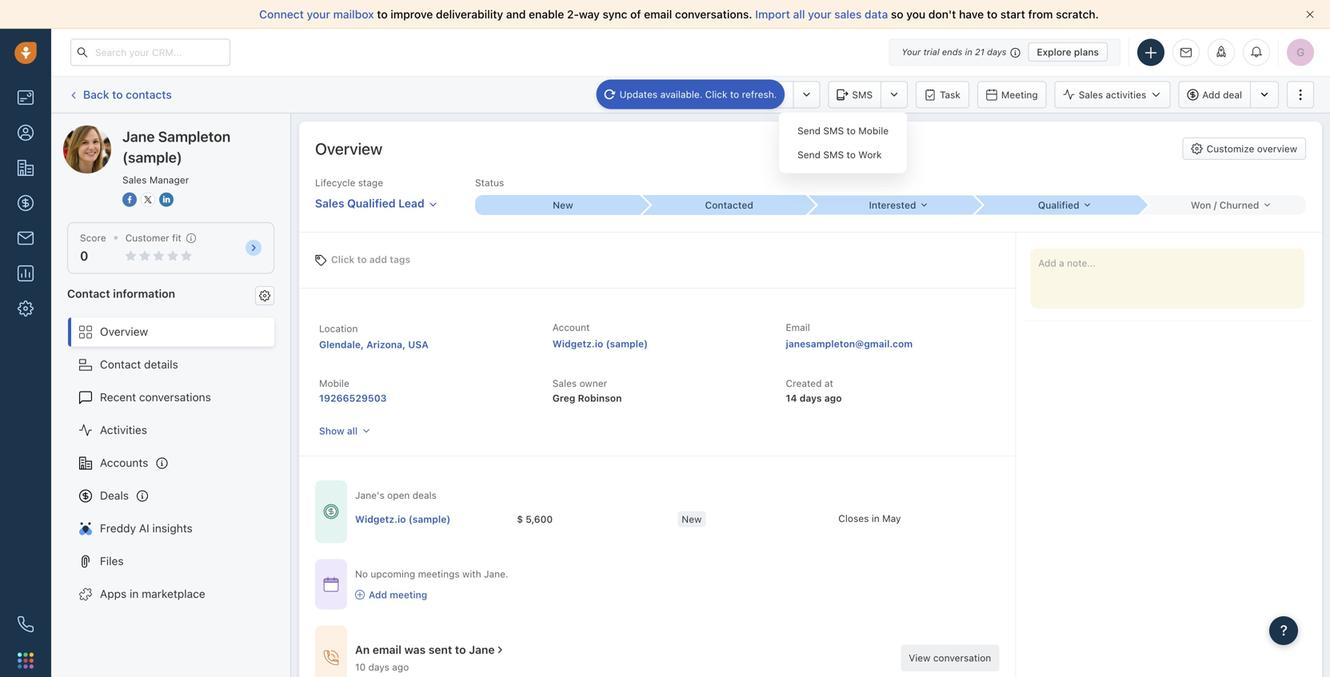 Task type: vqa. For each thing, say whether or not it's contained in the screenshot.
Email janesampleton@gmail.com in the right of the page
yes



Task type: locate. For each thing, give the bounding box(es) containing it.
sales for sales activities
[[1079, 89, 1103, 100]]

widgetz.io (sample) link inside row
[[355, 513, 451, 526]]

overview up contact details
[[100, 325, 148, 338]]

overview
[[1258, 143, 1298, 154]]

container_wx8msf4aqz5i3rn1 image
[[323, 504, 339, 520], [495, 645, 506, 656]]

widgetz.io down jane's
[[355, 514, 406, 525]]

add left deal
[[1203, 89, 1221, 100]]

in right apps
[[130, 588, 139, 601]]

row containing closes in may
[[355, 503, 1000, 537]]

1 vertical spatial add
[[369, 590, 387, 601]]

0 vertical spatial send
[[798, 125, 821, 136]]

1 horizontal spatial ago
[[825, 393, 842, 404]]

location
[[319, 323, 358, 334]]

0 horizontal spatial ago
[[392, 662, 409, 673]]

0 vertical spatial click
[[705, 89, 728, 100]]

0 vertical spatial widgetz.io (sample) link
[[553, 339, 648, 350]]

customize overview button
[[1183, 138, 1307, 160]]

container_wx8msf4aqz5i3rn1 image left the widgetz.io (sample)
[[323, 504, 339, 520]]

2 horizontal spatial days
[[987, 47, 1007, 57]]

1 horizontal spatial add
[[1203, 89, 1221, 100]]

2 vertical spatial sms
[[824, 149, 844, 160]]

jane down back to contacts link
[[95, 125, 120, 138]]

10
[[355, 662, 366, 673]]

0 horizontal spatial email
[[703, 89, 727, 100]]

0 vertical spatial ago
[[825, 393, 842, 404]]

deals
[[100, 489, 129, 503]]

in inside row
[[872, 513, 880, 524]]

1 horizontal spatial in
[[872, 513, 880, 524]]

glendale, arizona, usa link
[[319, 339, 429, 350]]

jane's open deals
[[355, 490, 437, 501]]

no
[[355, 569, 368, 580]]

0 horizontal spatial widgetz.io
[[355, 514, 406, 525]]

meeting button
[[978, 81, 1047, 108]]

freddy
[[100, 522, 136, 535]]

meeting
[[1002, 89, 1038, 100]]

trial
[[924, 47, 940, 57]]

send down send sms to mobile
[[798, 149, 821, 160]]

janesampleton@gmail.com link
[[786, 336, 913, 352]]

sms up send sms to work
[[824, 125, 844, 136]]

recent conversations
[[100, 391, 211, 404]]

won / churned button
[[1140, 196, 1307, 215]]

email up '10 days ago'
[[373, 644, 402, 657]]

add meeting
[[369, 590, 427, 601]]

days down created
[[800, 393, 822, 404]]

import
[[755, 8, 790, 21]]

add inside button
[[1203, 89, 1221, 100]]

deal
[[1223, 89, 1243, 100]]

won / churned
[[1191, 200, 1260, 211]]

1 vertical spatial in
[[872, 513, 880, 524]]

email right available.
[[703, 89, 727, 100]]

add down upcoming
[[369, 590, 387, 601]]

jane down contacts
[[122, 128, 155, 145]]

you
[[907, 8, 926, 21]]

to right sent
[[455, 644, 466, 657]]

click left add
[[331, 254, 355, 265]]

score
[[80, 232, 106, 244]]

call link
[[744, 81, 793, 108]]

mobile up work
[[859, 125, 889, 136]]

sms button
[[828, 81, 881, 108]]

(sample) down deals
[[409, 514, 451, 525]]

0 horizontal spatial your
[[307, 8, 330, 21]]

1 horizontal spatial widgetz.io
[[553, 339, 604, 350]]

1 vertical spatial send
[[798, 149, 821, 160]]

show all
[[319, 426, 358, 437]]

sms down send sms to mobile
[[824, 149, 844, 160]]

qualified
[[347, 197, 396, 210], [1038, 200, 1080, 211]]

created at 14 days ago
[[786, 378, 842, 404]]

updates available. click to refresh. link
[[597, 80, 785, 109]]

jane.
[[484, 569, 509, 580]]

add
[[369, 254, 387, 265]]

1 horizontal spatial mobile
[[859, 125, 889, 136]]

1 horizontal spatial click
[[705, 89, 728, 100]]

1 vertical spatial email
[[373, 644, 402, 657]]

0 horizontal spatial new
[[553, 200, 573, 211]]

to left add
[[357, 254, 367, 265]]

0 vertical spatial email
[[644, 8, 672, 21]]

0 vertical spatial contact
[[67, 287, 110, 300]]

churned
[[1220, 200, 1260, 211]]

jane right sent
[[469, 644, 495, 657]]

email inside button
[[703, 89, 727, 100]]

sms for mobile
[[824, 125, 844, 136]]

meeting
[[390, 590, 427, 601]]

click right available.
[[705, 89, 728, 100]]

sales
[[835, 8, 862, 21]]

(sample) inside row
[[409, 514, 451, 525]]

email right of
[[644, 8, 672, 21]]

1 horizontal spatial email
[[786, 322, 810, 333]]

sms up send sms to mobile
[[852, 89, 873, 100]]

sales manager
[[122, 174, 189, 186]]

1 send from the top
[[798, 125, 821, 136]]

overview up lifecycle stage
[[315, 139, 383, 158]]

container_wx8msf4aqz5i3rn1 image right sent
[[495, 645, 506, 656]]

usa
[[408, 339, 429, 350]]

sales left 'manager'
[[122, 174, 147, 186]]

your
[[307, 8, 330, 21], [808, 8, 832, 21]]

freshworks switcher image
[[18, 653, 34, 669]]

email for email
[[703, 89, 727, 100]]

sms
[[852, 89, 873, 100], [824, 125, 844, 136], [824, 149, 844, 160]]

score 0
[[80, 232, 106, 264]]

days right 10
[[368, 662, 390, 673]]

apps
[[100, 588, 127, 601]]

freddy ai insights
[[100, 522, 193, 535]]

1 vertical spatial widgetz.io (sample) link
[[355, 513, 451, 526]]

21
[[975, 47, 985, 57]]

0 vertical spatial add
[[1203, 89, 1221, 100]]

ends
[[942, 47, 963, 57]]

1 horizontal spatial your
[[808, 8, 832, 21]]

your left sales on the top
[[808, 8, 832, 21]]

1 horizontal spatial container_wx8msf4aqz5i3rn1 image
[[495, 645, 506, 656]]

in
[[965, 47, 973, 57], [872, 513, 880, 524], [130, 588, 139, 601]]

contact up recent
[[100, 358, 141, 371]]

your left mailbox
[[307, 8, 330, 21]]

customize overview
[[1207, 143, 1298, 154]]

email inside the 'email janesampleton@gmail.com'
[[786, 322, 810, 333]]

won
[[1191, 200, 1212, 211]]

1 vertical spatial contact
[[100, 358, 141, 371]]

marketplace
[[142, 588, 205, 601]]

days right 21
[[987, 47, 1007, 57]]

1 horizontal spatial widgetz.io (sample) link
[[553, 339, 648, 350]]

send sms to work
[[798, 149, 882, 160]]

1 vertical spatial sms
[[824, 125, 844, 136]]

contacts
[[126, 88, 172, 101]]

sampleton down contacts
[[123, 125, 178, 138]]

(sample)
[[181, 125, 227, 138], [122, 149, 182, 166], [606, 339, 648, 350], [409, 514, 451, 525]]

$
[[517, 514, 523, 525]]

ago
[[825, 393, 842, 404], [392, 662, 409, 673]]

widgetz.io (sample) link
[[553, 339, 648, 350], [355, 513, 451, 526]]

1 horizontal spatial qualified
[[1038, 200, 1080, 211]]

mobile inside mobile 19266529503
[[319, 378, 349, 389]]

0 vertical spatial widgetz.io
[[553, 339, 604, 350]]

in left "may"
[[872, 513, 880, 524]]

import all your sales data link
[[755, 8, 891, 21]]

2 vertical spatial in
[[130, 588, 139, 601]]

in left 21
[[965, 47, 973, 57]]

2 horizontal spatial jane
[[469, 644, 495, 657]]

0 horizontal spatial jane
[[95, 125, 120, 138]]

0 horizontal spatial days
[[368, 662, 390, 673]]

0 horizontal spatial overview
[[100, 325, 148, 338]]

Search your CRM... text field
[[70, 39, 230, 66]]

widgetz.io (sample) link down 'account'
[[553, 339, 648, 350]]

widgetz.io (sample) link down open
[[355, 513, 451, 526]]

0 horizontal spatial email
[[373, 644, 402, 657]]

and
[[506, 8, 526, 21]]

sales left the activities
[[1079, 89, 1103, 100]]

plans
[[1074, 46, 1099, 58]]

0 horizontal spatial mobile
[[319, 378, 349, 389]]

email up the janesampleton@gmail.com
[[786, 322, 810, 333]]

0 horizontal spatial widgetz.io (sample) link
[[355, 513, 451, 526]]

row
[[355, 503, 1000, 537]]

mobile up 19266529503
[[319, 378, 349, 389]]

sampleton up 'manager'
[[158, 128, 231, 145]]

so
[[891, 8, 904, 21]]

all right show
[[347, 426, 358, 437]]

interested
[[869, 200, 917, 211]]

1 vertical spatial email
[[786, 322, 810, 333]]

add deal button
[[1179, 81, 1251, 108]]

0 vertical spatial email
[[703, 89, 727, 100]]

container_wx8msf4aqz5i3rn1 image
[[323, 577, 339, 593], [355, 591, 365, 600], [323, 651, 339, 667]]

sales activities
[[1079, 89, 1147, 100]]

sales down lifecycle
[[315, 197, 344, 210]]

ago down at
[[825, 393, 842, 404]]

0 horizontal spatial all
[[347, 426, 358, 437]]

deals
[[413, 490, 437, 501]]

1 horizontal spatial overview
[[315, 139, 383, 158]]

jane sampleton (sample) up 'manager'
[[122, 128, 231, 166]]

mailbox
[[333, 8, 374, 21]]

1 vertical spatial ago
[[392, 662, 409, 673]]

qualified link
[[974, 196, 1140, 215]]

(sample) up 'manager'
[[181, 125, 227, 138]]

container_wx8msf4aqz5i3rn1 image down no
[[355, 591, 365, 600]]

from
[[1029, 8, 1053, 21]]

recent
[[100, 391, 136, 404]]

5,600
[[526, 514, 553, 525]]

all right import
[[793, 8, 805, 21]]

contact information
[[67, 287, 175, 300]]

0 vertical spatial all
[[793, 8, 805, 21]]

ago down the was on the left bottom of the page
[[392, 662, 409, 673]]

2 your from the left
[[808, 8, 832, 21]]

jane sampleton (sample)
[[95, 125, 227, 138], [122, 128, 231, 166]]

1 horizontal spatial new
[[682, 514, 702, 525]]

1 vertical spatial days
[[800, 393, 822, 404]]

1 vertical spatial mobile
[[319, 378, 349, 389]]

have
[[959, 8, 984, 21]]

days inside created at 14 days ago
[[800, 393, 822, 404]]

contact for contact details
[[100, 358, 141, 371]]

conversation
[[934, 653, 992, 664]]

explore plans link
[[1028, 42, 1108, 62]]

0 vertical spatial days
[[987, 47, 1007, 57]]

1 vertical spatial click
[[331, 254, 355, 265]]

2-
[[567, 8, 579, 21]]

(sample) up the owner
[[606, 339, 648, 350]]

widgetz.io down 'account'
[[553, 339, 604, 350]]

0 vertical spatial mobile
[[859, 125, 889, 136]]

activities
[[1106, 89, 1147, 100]]

0 vertical spatial in
[[965, 47, 973, 57]]

(sample) up sales manager
[[122, 149, 182, 166]]

explore plans
[[1037, 46, 1099, 58]]

1 horizontal spatial all
[[793, 8, 805, 21]]

sales up greg in the bottom of the page
[[553, 378, 577, 389]]

1 vertical spatial new
[[682, 514, 702, 525]]

1 vertical spatial widgetz.io
[[355, 514, 406, 525]]

0 horizontal spatial add
[[369, 590, 387, 601]]

overview
[[315, 139, 383, 158], [100, 325, 148, 338]]

conversations.
[[675, 8, 753, 21]]

2 send from the top
[[798, 149, 821, 160]]

lifecycle
[[315, 177, 356, 188]]

jane's
[[355, 490, 385, 501]]

0 vertical spatial sms
[[852, 89, 873, 100]]

add for add deal
[[1203, 89, 1221, 100]]

contact down 0 button
[[67, 287, 110, 300]]

send up send sms to work
[[798, 125, 821, 136]]

in for apps in marketplace
[[130, 588, 139, 601]]

call
[[768, 89, 785, 100]]

0 horizontal spatial click
[[331, 254, 355, 265]]

sales
[[1079, 89, 1103, 100], [122, 174, 147, 186], [315, 197, 344, 210], [553, 378, 577, 389]]

0 vertical spatial new
[[553, 200, 573, 211]]

interested button
[[808, 196, 974, 215]]

all
[[793, 8, 805, 21], [347, 426, 358, 437]]

0 vertical spatial container_wx8msf4aqz5i3rn1 image
[[323, 504, 339, 520]]

1 horizontal spatial days
[[800, 393, 822, 404]]

container_wx8msf4aqz5i3rn1 image left no
[[323, 577, 339, 593]]

way
[[579, 8, 600, 21]]

0 horizontal spatial in
[[130, 588, 139, 601]]



Task type: describe. For each thing, give the bounding box(es) containing it.
lifecycle stage
[[315, 177, 383, 188]]

1 vertical spatial all
[[347, 426, 358, 437]]

deliverability
[[436, 8, 503, 21]]

to right mailbox
[[377, 8, 388, 21]]

janesampleton@gmail.com
[[786, 339, 913, 350]]

in for closes in may
[[872, 513, 880, 524]]

container_wx8msf4aqz5i3rn1 image left 10
[[323, 651, 339, 667]]

phone element
[[10, 609, 42, 641]]

contact for contact information
[[67, 287, 110, 300]]

lead
[[399, 197, 425, 210]]

new link
[[475, 195, 642, 215]]

add for add meeting
[[369, 590, 387, 601]]

back to contacts link
[[67, 82, 173, 107]]

email janesampleton@gmail.com
[[786, 322, 913, 350]]

task button
[[916, 81, 970, 108]]

10 days ago
[[355, 662, 409, 673]]

upcoming
[[371, 569, 415, 580]]

widgetz.io inside the 'account widgetz.io (sample)'
[[553, 339, 604, 350]]

files
[[100, 555, 124, 568]]

add meeting link
[[355, 589, 509, 602]]

updates
[[620, 89, 658, 100]]

sales for sales manager
[[122, 174, 147, 186]]

2 horizontal spatial in
[[965, 47, 973, 57]]

data
[[865, 8, 888, 21]]

sales qualified lead link
[[315, 190, 438, 212]]

new inside row
[[682, 514, 702, 525]]

mng settings image
[[259, 290, 270, 301]]

customize
[[1207, 143, 1255, 154]]

ago inside created at 14 days ago
[[825, 393, 842, 404]]

tags
[[390, 254, 411, 265]]

details
[[144, 358, 178, 371]]

fit
[[172, 232, 181, 244]]

customer
[[125, 232, 169, 244]]

1 horizontal spatial email
[[644, 8, 672, 21]]

closes
[[839, 513, 869, 524]]

(sample) inside jane sampleton (sample)
[[122, 149, 182, 166]]

of
[[631, 8, 641, 21]]

task
[[940, 89, 961, 100]]

robinson
[[578, 393, 622, 404]]

send for send sms to work
[[798, 149, 821, 160]]

to left "start"
[[987, 8, 998, 21]]

may
[[883, 513, 901, 524]]

an
[[355, 644, 370, 657]]

container_wx8msf4aqz5i3rn1 image inside add meeting link
[[355, 591, 365, 600]]

19266529503
[[319, 393, 387, 404]]

show
[[319, 426, 345, 437]]

qualified inside button
[[1038, 200, 1080, 211]]

insights
[[152, 522, 193, 535]]

widgetz.io inside row
[[355, 514, 406, 525]]

start
[[1001, 8, 1026, 21]]

0 horizontal spatial container_wx8msf4aqz5i3rn1 image
[[323, 504, 339, 520]]

close image
[[1307, 10, 1315, 18]]

greg
[[553, 393, 576, 404]]

your trial ends in 21 days
[[902, 47, 1007, 57]]

conversations
[[139, 391, 211, 404]]

widgetz.io (sample)
[[355, 514, 451, 525]]

1 vertical spatial overview
[[100, 325, 148, 338]]

apps in marketplace
[[100, 588, 205, 601]]

sync
[[603, 8, 628, 21]]

sales for sales qualified lead
[[315, 197, 344, 210]]

open
[[387, 490, 410, 501]]

jane sampleton (sample) down contacts
[[95, 125, 227, 138]]

email for email janesampleton@gmail.com
[[786, 322, 810, 333]]

14
[[786, 393, 797, 404]]

explore
[[1037, 46, 1072, 58]]

enable
[[529, 8, 564, 21]]

view conversation
[[909, 653, 992, 664]]

scratch.
[[1056, 8, 1099, 21]]

2 vertical spatial days
[[368, 662, 390, 673]]

to right back at the top left of page
[[112, 88, 123, 101]]

work
[[859, 149, 882, 160]]

an email was sent to jane
[[355, 644, 495, 657]]

to up send sms to work
[[847, 125, 856, 136]]

interested link
[[808, 196, 974, 215]]

activities
[[100, 424, 147, 437]]

customer fit
[[125, 232, 181, 244]]

arizona,
[[367, 339, 406, 350]]

0 vertical spatial overview
[[315, 139, 383, 158]]

improve
[[391, 8, 433, 21]]

to left refresh.
[[730, 89, 739, 100]]

sms for work
[[824, 149, 844, 160]]

click to add tags
[[331, 254, 411, 265]]

manager
[[149, 174, 189, 186]]

send sms to mobile
[[798, 125, 889, 136]]

refresh.
[[742, 89, 777, 100]]

meetings
[[418, 569, 460, 580]]

$ 5,600
[[517, 514, 553, 525]]

contacted
[[705, 200, 754, 211]]

to left work
[[847, 149, 856, 160]]

at
[[825, 378, 834, 389]]

1 vertical spatial container_wx8msf4aqz5i3rn1 image
[[495, 645, 506, 656]]

was
[[404, 644, 426, 657]]

send for send sms to mobile
[[798, 125, 821, 136]]

1 horizontal spatial jane
[[122, 128, 155, 145]]

with
[[462, 569, 481, 580]]

account
[[553, 322, 590, 333]]

1 your from the left
[[307, 8, 330, 21]]

connect your mailbox link
[[259, 8, 377, 21]]

updates available. click to refresh.
[[620, 89, 777, 100]]

(sample) inside the 'account widgetz.io (sample)'
[[606, 339, 648, 350]]

back
[[83, 88, 109, 101]]

0 horizontal spatial qualified
[[347, 197, 396, 210]]

0 button
[[80, 249, 88, 264]]

mobile 19266529503
[[319, 378, 387, 404]]

don't
[[929, 8, 956, 21]]

qualified button
[[974, 196, 1140, 215]]

sms inside button
[[852, 89, 873, 100]]

contacted link
[[642, 195, 808, 215]]

sales inside sales owner greg robinson
[[553, 378, 577, 389]]

phone image
[[18, 617, 34, 633]]

location glendale, arizona, usa
[[319, 323, 429, 350]]



